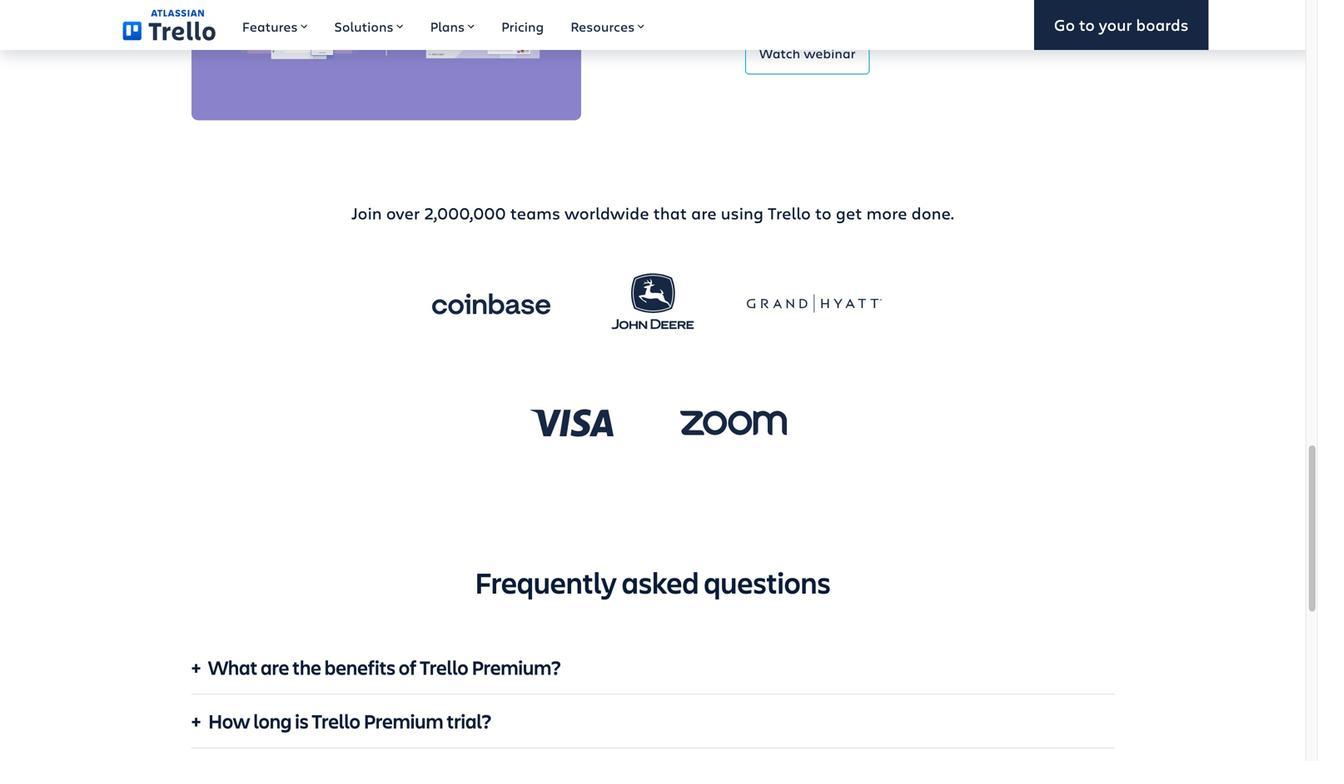 Task type: describe. For each thing, give the bounding box(es) containing it.
plans button
[[417, 0, 488, 50]]

atlassian trello image
[[123, 9, 216, 41]]

1 vertical spatial to
[[815, 202, 832, 224]]

webinar
[[804, 44, 856, 62]]

long
[[253, 708, 292, 734]]

done.
[[911, 202, 954, 224]]

trial?
[[447, 708, 491, 734]]

boards
[[1136, 14, 1189, 35]]

1 vertical spatial trello
[[420, 654, 468, 680]]

+ what are the benefits of trello premium?
[[192, 654, 561, 680]]

2,000,000
[[424, 202, 506, 224]]

go to your boards link
[[1034, 0, 1209, 50]]

pricing
[[501, 17, 544, 35]]

frequently asked questions
[[475, 563, 831, 602]]

asked
[[622, 563, 699, 602]]

worldwide
[[565, 202, 649, 224]]

solutions
[[334, 17, 394, 35]]

resources
[[571, 17, 635, 35]]

premium
[[364, 708, 443, 734]]

premium?
[[472, 654, 561, 680]]

watch webinar
[[759, 44, 856, 62]]

frequently
[[475, 563, 617, 602]]

+ how long is trello premium trial?
[[192, 708, 491, 734]]

benefits
[[325, 654, 395, 680]]

teams
[[510, 202, 560, 224]]

john deere logo image
[[585, 259, 720, 349]]

questions
[[704, 563, 831, 602]]

go to your boards
[[1054, 14, 1189, 35]]

more
[[866, 202, 907, 224]]

features button
[[229, 0, 321, 50]]

0 horizontal spatial are
[[261, 654, 289, 680]]



Task type: vqa. For each thing, say whether or not it's contained in the screenshot.
worldwide on the top
yes



Task type: locate. For each thing, give the bounding box(es) containing it.
that
[[653, 202, 687, 224]]

zoom logo image
[[666, 389, 801, 456]]

grand hyatt logo image
[[747, 271, 882, 337]]

trello right is
[[312, 708, 360, 734]]

watch webinar link
[[745, 33, 870, 75]]

get
[[836, 202, 862, 224]]

join over 2,000,000 teams worldwide that are using trello to get more done.
[[352, 202, 954, 224]]

watch
[[759, 44, 800, 62]]

is
[[295, 708, 309, 734]]

2 vertical spatial trello
[[312, 708, 360, 734]]

to right go
[[1079, 14, 1095, 35]]

to left get
[[815, 202, 832, 224]]

1 vertical spatial +
[[192, 708, 201, 734]]

+ for + what are the benefits of trello premium?
[[192, 654, 201, 680]]

what
[[208, 654, 257, 680]]

visa logo image
[[505, 389, 640, 456]]

using
[[721, 202, 764, 224]]

plans
[[430, 17, 465, 35]]

1 horizontal spatial to
[[1079, 14, 1095, 35]]

0 vertical spatial to
[[1079, 14, 1095, 35]]

1 horizontal spatial are
[[691, 202, 717, 224]]

0 horizontal spatial to
[[815, 202, 832, 224]]

are
[[691, 202, 717, 224], [261, 654, 289, 680]]

are left the
[[261, 654, 289, 680]]

+ for + how long is trello premium trial?
[[192, 708, 201, 734]]

join
[[352, 202, 382, 224]]

+
[[192, 654, 201, 680], [192, 708, 201, 734]]

how
[[208, 708, 250, 734]]

trello right using
[[768, 202, 811, 224]]

trello right of
[[420, 654, 468, 680]]

your
[[1099, 14, 1132, 35]]

to
[[1079, 14, 1095, 35], [815, 202, 832, 224]]

pricing link
[[488, 0, 557, 50]]

1 vertical spatial are
[[261, 654, 289, 680]]

2 horizontal spatial trello
[[768, 202, 811, 224]]

2 + from the top
[[192, 708, 201, 734]]

features
[[242, 17, 298, 35]]

over
[[386, 202, 420, 224]]

go
[[1054, 14, 1075, 35]]

solutions button
[[321, 0, 417, 50]]

are right that
[[691, 202, 717, 224]]

0 vertical spatial are
[[691, 202, 717, 224]]

1 + from the top
[[192, 654, 201, 680]]

0 horizontal spatial trello
[[312, 708, 360, 734]]

+ left what
[[192, 654, 201, 680]]

the
[[292, 654, 321, 680]]

coinbase logo image
[[424, 271, 559, 337]]

1 horizontal spatial trello
[[420, 654, 468, 680]]

trello
[[768, 202, 811, 224], [420, 654, 468, 680], [312, 708, 360, 734]]

0 vertical spatial +
[[192, 654, 201, 680]]

of
[[399, 654, 417, 680]]

image showing a screenshot from the trello premium webinar image
[[192, 0, 581, 120]]

resources button
[[557, 0, 658, 50]]

0 vertical spatial trello
[[768, 202, 811, 224]]

+ left how
[[192, 708, 201, 734]]



